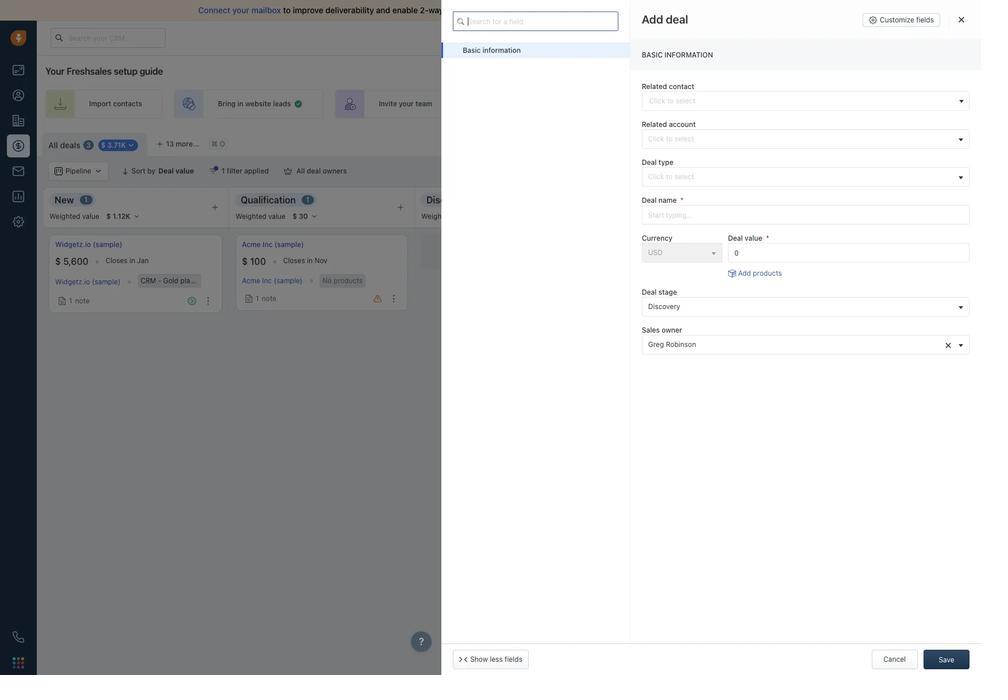 Task type: locate. For each thing, give the bounding box(es) containing it.
invite your team
[[379, 100, 432, 108]]

all left deals
[[48, 140, 58, 150]]

import left contacts
[[89, 100, 111, 108]]

deal left stage
[[642, 288, 657, 296]]

2-
[[420, 5, 429, 15]]

1 closes from the left
[[106, 256, 128, 265]]

0 horizontal spatial import
[[89, 100, 111, 108]]

1 techcave from the top
[[783, 240, 814, 249]]

0 horizontal spatial container_wx8msf4aqz5i3rn1 image
[[58, 297, 66, 305]]

1 horizontal spatial $
[[242, 256, 248, 267]]

click for related
[[648, 135, 664, 143]]

1 vertical spatial sales
[[691, 100, 708, 108]]

0 vertical spatial deal
[[956, 138, 970, 147]]

1 techcave (sample) from the top
[[783, 240, 846, 249]]

1 horizontal spatial *
[[766, 234, 770, 243]]

customize fields button
[[863, 13, 941, 27]]

container_wx8msf4aqz5i3rn1 image down currency
[[661, 248, 669, 256]]

container_wx8msf4aqz5i3rn1 image down '$ 100'
[[245, 295, 253, 303]]

container_wx8msf4aqz5i3rn1 image right the 'leads'
[[294, 99, 303, 109]]

widgetz.io (sample) link up 5,600 on the top left of page
[[55, 240, 122, 250]]

1 filter applied
[[222, 167, 269, 175]]

2 related from the top
[[642, 120, 667, 129]]

acme inc (sample) link up the "100"
[[242, 240, 304, 250]]

0 horizontal spatial basic
[[463, 46, 481, 55]]

widgetz.io (sample) down 5,600 on the top left of page
[[55, 278, 121, 287]]

1 horizontal spatial 1 note
[[256, 294, 276, 303]]

1 horizontal spatial sales
[[691, 100, 708, 108]]

1 select from the top
[[675, 135, 694, 143]]

1 vertical spatial deal
[[307, 167, 321, 175]]

products down value
[[753, 269, 782, 278]]

1 vertical spatial acme inc (sample) link
[[242, 277, 302, 285]]

cancel button
[[872, 650, 918, 670]]

information down trial
[[665, 50, 713, 59]]

discovery
[[427, 195, 470, 205], [648, 302, 680, 311]]

2 click to select from the top
[[648, 173, 694, 181]]

1 vertical spatial *
[[766, 234, 770, 243]]

click to select button for related account
[[642, 129, 970, 149]]

1 horizontal spatial discovery
[[648, 302, 680, 311]]

1 vertical spatial related
[[642, 120, 667, 129]]

your
[[233, 5, 249, 15], [594, 5, 611, 15], [399, 100, 414, 108]]

1 vertical spatial widgetz.io (sample)
[[55, 278, 121, 287]]

0 horizontal spatial add
[[672, 247, 685, 256]]

1
[[222, 167, 225, 175], [84, 196, 88, 204], [306, 196, 310, 204], [256, 294, 259, 303], [69, 297, 72, 305], [797, 297, 800, 305]]

1 vertical spatial select
[[675, 173, 694, 181]]

0 vertical spatial discovery
[[427, 195, 470, 205]]

deal up search field in the right of the page
[[956, 138, 970, 147]]

dialog
[[442, 0, 981, 676]]

note for $ 5,600
[[75, 297, 90, 305]]

your for mailbox
[[233, 5, 249, 15]]

deal left 'owners'
[[307, 167, 321, 175]]

forecasting
[[867, 167, 907, 176]]

1 vertical spatial widgetz.io (sample) link
[[55, 278, 121, 287]]

1 inside button
[[222, 167, 225, 175]]

add inside 'link'
[[738, 269, 751, 278]]

techcave (sample) link down 3,200
[[783, 278, 844, 287]]

fields right customize
[[916, 16, 934, 24]]

click to select down related account
[[648, 135, 694, 143]]

acme inc (sample) up the "100"
[[242, 240, 304, 249]]

Search for a field text field
[[453, 11, 618, 31]]

$ left 3,200
[[783, 256, 789, 267]]

0 vertical spatial acme inc (sample)
[[242, 240, 304, 249]]

to
[[283, 5, 291, 15], [722, 5, 730, 15], [666, 135, 673, 143], [666, 173, 673, 181]]

0 vertical spatial click to select button
[[642, 129, 970, 149]]

nov
[[315, 256, 328, 265]]

2 inc from the top
[[262, 277, 272, 285]]

* right value
[[766, 234, 770, 243]]

2 techcave (sample) link from the top
[[783, 278, 844, 287]]

$ left the "100"
[[242, 256, 248, 267]]

fields
[[916, 16, 934, 24], [505, 655, 523, 664]]

techcave (sample) up 3,200
[[783, 240, 846, 249]]

0 vertical spatial all
[[48, 140, 58, 150]]

plans
[[791, 33, 809, 42]]

widgetz.io down $ 5,600
[[55, 278, 90, 287]]

note down 5,600 on the top left of page
[[75, 297, 90, 305]]

sequence
[[710, 100, 742, 108]]

1 vertical spatial click to select button
[[642, 167, 970, 187]]

1 note for $ 5,600
[[69, 297, 90, 305]]

1 horizontal spatial days
[[871, 256, 886, 265]]

bring in website leads link
[[174, 90, 324, 118]]

new
[[55, 195, 74, 205]]

0 vertical spatial acme inc (sample) link
[[242, 240, 304, 250]]

fields right less
[[505, 655, 523, 664]]

all left 'owners'
[[296, 167, 305, 175]]

1 note down the "100"
[[256, 294, 276, 303]]

(sample)
[[93, 240, 122, 249], [275, 240, 304, 249], [816, 240, 846, 249], [224, 277, 253, 285], [274, 277, 302, 285], [92, 278, 121, 287], [816, 278, 844, 287]]

freshworks switcher image
[[13, 658, 24, 669]]

container_wx8msf4aqz5i3rn1 image down $ 5,600
[[58, 297, 66, 305]]

import contacts
[[89, 100, 142, 108]]

ends
[[696, 34, 711, 41]]

days right 7
[[871, 256, 886, 265]]

days right "21"
[[728, 34, 742, 41]]

1 down all deal owners button on the top of the page
[[306, 196, 310, 204]]

3 $ from the left
[[783, 256, 789, 267]]

information
[[483, 46, 521, 55], [665, 50, 713, 59]]

you
[[665, 5, 678, 15]]

1 related from the top
[[642, 82, 667, 91]]

1 filter applied button
[[202, 162, 276, 181]]

techcave
[[783, 240, 814, 249], [783, 278, 814, 287]]

add
[[941, 138, 954, 147], [672, 247, 685, 256], [738, 269, 751, 278]]

less
[[490, 655, 503, 664]]

cancel
[[884, 655, 906, 664]]

(sample) down closes in jan
[[92, 278, 121, 287]]

usd button
[[642, 243, 723, 263]]

closes left 7
[[833, 256, 855, 265]]

2 vertical spatial add
[[738, 269, 751, 278]]

deal
[[642, 158, 657, 167], [642, 196, 657, 205], [728, 234, 743, 243], [642, 288, 657, 296]]

widgetz.io up $ 5,600
[[55, 240, 91, 249]]

1 horizontal spatial basic information
[[642, 50, 713, 59]]

in left 7
[[857, 256, 863, 265]]

basic information down search image at the left of page
[[463, 46, 521, 55]]

quotas and forecasting
[[827, 167, 907, 176]]

2 $ from the left
[[242, 256, 248, 267]]

0 vertical spatial click
[[648, 135, 664, 143]]

add deal button
[[925, 133, 976, 152]]

3 closes from the left
[[833, 256, 855, 265]]

phone image
[[13, 632, 24, 643]]

all deal owners button
[[276, 162, 354, 181]]

1 vertical spatial techcave
[[783, 278, 814, 287]]

acme
[[242, 240, 261, 249], [242, 277, 260, 285]]

widgetz.io (sample)
[[55, 240, 122, 249], [55, 278, 121, 287]]

2 vertical spatial deal
[[687, 247, 701, 256]]

0 vertical spatial inc
[[263, 240, 273, 249]]

information down connect your mailbox to improve deliverability and enable 2-way sync of email conversations. import all your sales data so you don't have to start from scratch.
[[483, 46, 521, 55]]

0 horizontal spatial fields
[[505, 655, 523, 664]]

no
[[323, 277, 332, 285]]

1 horizontal spatial your
[[667, 34, 681, 41]]

1 horizontal spatial note
[[262, 294, 276, 303]]

0 vertical spatial widgetz.io
[[55, 240, 91, 249]]

1 vertical spatial widgetz.io
[[55, 278, 90, 287]]

0 vertical spatial *
[[681, 196, 684, 205]]

0 vertical spatial your
[[667, 34, 681, 41]]

* right name
[[681, 196, 684, 205]]

13 more...
[[166, 140, 199, 148]]

note for $ 100
[[262, 294, 276, 303]]

add deal right usd
[[672, 247, 701, 256]]

1 vertical spatial click
[[648, 173, 664, 181]]

$ 3,200
[[783, 256, 816, 267]]

basic down add
[[642, 50, 663, 59]]

add inside button
[[941, 138, 954, 147]]

2 horizontal spatial $
[[783, 256, 789, 267]]

0 horizontal spatial all
[[48, 140, 58, 150]]

1 note
[[256, 294, 276, 303], [69, 297, 90, 305], [797, 297, 817, 305]]

add down deal value *
[[738, 269, 751, 278]]

2 horizontal spatial deal
[[956, 138, 970, 147]]

techcave (sample) link up 3,200
[[783, 240, 846, 250]]

and left enable
[[376, 5, 390, 15]]

widgetz.io (sample) link down 5,600 on the top left of page
[[55, 278, 121, 287]]

from
[[752, 5, 770, 15]]

deal
[[956, 138, 970, 147], [307, 167, 321, 175], [687, 247, 701, 256]]

add right usd
[[672, 247, 685, 256]]

2 techcave from the top
[[783, 278, 814, 287]]

1 vertical spatial add
[[672, 247, 685, 256]]

products for add products
[[753, 269, 782, 278]]

your for your freshsales setup guide
[[45, 66, 65, 76]]

your left the team
[[399, 100, 414, 108]]

acme inc (sample)
[[242, 240, 304, 249], [242, 277, 302, 285]]

products inside 'link'
[[753, 269, 782, 278]]

0 horizontal spatial discovery
[[427, 195, 470, 205]]

in left nov
[[307, 256, 313, 265]]

0 horizontal spatial your
[[45, 66, 65, 76]]

100
[[250, 256, 266, 267]]

select down account
[[675, 135, 694, 143]]

1 vertical spatial inc
[[262, 277, 272, 285]]

wo
[[969, 195, 981, 205]]

1 vertical spatial acme
[[242, 277, 260, 285]]

email
[[475, 5, 496, 15]]

your left freshsales
[[45, 66, 65, 76]]

0 horizontal spatial and
[[376, 5, 390, 15]]

to down the "type"
[[666, 173, 673, 181]]

related left account
[[642, 120, 667, 129]]

deal type
[[642, 158, 674, 167]]

add products link
[[728, 269, 782, 279]]

products right no
[[334, 277, 363, 285]]

container_wx8msf4aqz5i3rn1 image left 'filter'
[[209, 167, 217, 175]]

2 select from the top
[[675, 173, 694, 181]]

$
[[55, 256, 61, 267], [242, 256, 248, 267], [783, 256, 789, 267]]

(sample) up closes in 7 days
[[816, 240, 846, 249]]

1 horizontal spatial add
[[738, 269, 751, 278]]

1 horizontal spatial all
[[296, 167, 305, 175]]

click
[[648, 135, 664, 143], [648, 173, 664, 181]]

your left trial
[[667, 34, 681, 41]]

1 $ from the left
[[55, 256, 61, 267]]

acme inc (sample) down the "100"
[[242, 277, 302, 285]]

0 horizontal spatial $
[[55, 256, 61, 267]]

0 horizontal spatial *
[[681, 196, 684, 205]]

0 vertical spatial import
[[556, 5, 581, 15]]

acme down '$ 100'
[[242, 277, 260, 285]]

1 note down 5,600 on the top left of page
[[69, 297, 90, 305]]

1 horizontal spatial closes
[[283, 256, 305, 265]]

0 vertical spatial widgetz.io (sample) link
[[55, 240, 122, 250]]

2 horizontal spatial your
[[594, 5, 611, 15]]

2 widgetz.io (sample) link from the top
[[55, 278, 121, 287]]

None search field
[[453, 11, 618, 31]]

0 horizontal spatial closes
[[106, 256, 128, 265]]

days
[[728, 34, 742, 41], [871, 256, 886, 265]]

basic information down trial
[[642, 50, 713, 59]]

your right all
[[594, 5, 611, 15]]

related account
[[642, 120, 696, 129]]

sales
[[613, 5, 632, 15], [691, 100, 708, 108]]

related for related contact
[[642, 82, 667, 91]]

owner
[[662, 326, 682, 334]]

and right "quotas" in the right of the page
[[853, 167, 866, 176]]

container_wx8msf4aqz5i3rn1 image
[[294, 99, 303, 109], [209, 167, 217, 175], [661, 248, 669, 256], [245, 295, 253, 303]]

import contacts link
[[45, 90, 163, 118]]

note
[[262, 294, 276, 303], [75, 297, 90, 305], [803, 297, 817, 305]]

1 widgetz.io from the top
[[55, 240, 91, 249]]

2 acme from the top
[[242, 277, 260, 285]]

0 vertical spatial add deal
[[941, 138, 970, 147]]

o
[[220, 140, 225, 149]]

techcave (sample)
[[783, 240, 846, 249], [783, 278, 844, 287]]

1 horizontal spatial add deal
[[941, 138, 970, 147]]

container_wx8msf4aqz5i3rn1 image right applied
[[284, 167, 292, 175]]

deal
[[666, 13, 688, 26]]

1 vertical spatial fields
[[505, 655, 523, 664]]

0 vertical spatial techcave (sample)
[[783, 240, 846, 249]]

1 horizontal spatial deal
[[687, 247, 701, 256]]

all deals link
[[48, 139, 80, 151]]

1 vertical spatial add deal
[[672, 247, 701, 256]]

1 vertical spatial all
[[296, 167, 305, 175]]

1 vertical spatial techcave (sample)
[[783, 278, 844, 287]]

0 vertical spatial select
[[675, 135, 694, 143]]

0 vertical spatial related
[[642, 82, 667, 91]]

your left the mailbox
[[233, 5, 249, 15]]

21
[[720, 34, 727, 41]]

closes
[[106, 256, 128, 265], [283, 256, 305, 265], [833, 256, 855, 265]]

closes left jan
[[106, 256, 128, 265]]

sales
[[642, 326, 660, 334]]

1 left 'filter'
[[222, 167, 225, 175]]

container_wx8msf4aqz5i3rn1 image
[[284, 167, 292, 175], [58, 297, 66, 305]]

all for deals
[[48, 140, 58, 150]]

deliverability
[[326, 5, 374, 15]]

widgetz.io
[[55, 240, 91, 249], [55, 278, 90, 287]]

select for deal type
[[675, 173, 694, 181]]

stage
[[659, 288, 677, 296]]

1 horizontal spatial information
[[665, 50, 713, 59]]

basic down search image at the left of page
[[463, 46, 481, 55]]

* for deal name *
[[681, 196, 684, 205]]

2 horizontal spatial 1 note
[[797, 297, 817, 305]]

0 vertical spatial widgetz.io (sample)
[[55, 240, 122, 249]]

(sample) up closes in jan
[[93, 240, 122, 249]]

⌘
[[211, 140, 218, 149]]

acme inc (sample) link down the "100"
[[242, 277, 302, 285]]

techcave down $ 3,200 on the top right of the page
[[783, 278, 814, 287]]

sales left data
[[613, 5, 632, 15]]

0 vertical spatial and
[[376, 5, 390, 15]]

2 closes from the left
[[283, 256, 305, 265]]

2 horizontal spatial closes
[[833, 256, 855, 265]]

your for your trial ends in 21 days
[[667, 34, 681, 41]]

your freshsales setup guide
[[45, 66, 163, 76]]

import left all
[[556, 5, 581, 15]]

1 vertical spatial acme inc (sample)
[[242, 277, 302, 285]]

1 vertical spatial click to select
[[648, 173, 694, 181]]

all
[[48, 140, 58, 150], [296, 167, 305, 175]]

your for team
[[399, 100, 414, 108]]

add up search field in the right of the page
[[941, 138, 954, 147]]

related left 'contact'
[[642, 82, 667, 91]]

0 vertical spatial sales
[[613, 5, 632, 15]]

click to select for account
[[648, 135, 694, 143]]

1 click to select from the top
[[648, 135, 694, 143]]

$ left 5,600 on the top left of page
[[55, 256, 61, 267]]

1 click to select button from the top
[[642, 129, 970, 149]]

container_wx8msf4aqz5i3rn1 image inside bring in website leads link
[[294, 99, 303, 109]]

0 horizontal spatial deal
[[307, 167, 321, 175]]

deal inside button
[[956, 138, 970, 147]]

add deal up search field in the right of the page
[[941, 138, 970, 147]]

products for no products
[[334, 277, 363, 285]]

0 horizontal spatial note
[[75, 297, 90, 305]]

0 horizontal spatial products
[[334, 277, 363, 285]]

products
[[753, 269, 782, 278], [334, 277, 363, 285]]

0 vertical spatial techcave
[[783, 240, 814, 249]]

sales right the create
[[691, 100, 708, 108]]

click to select
[[648, 135, 694, 143], [648, 173, 694, 181]]

deal left the "type"
[[642, 158, 657, 167]]

have
[[702, 5, 720, 15]]

$ for $ 5,600
[[55, 256, 61, 267]]

widgetz.io (sample) up 5,600 on the top left of page
[[55, 240, 122, 249]]

0 horizontal spatial 1 note
[[69, 297, 90, 305]]

$ for $ 100
[[242, 256, 248, 267]]

1 vertical spatial techcave (sample) link
[[783, 278, 844, 287]]

inc down the "100"
[[262, 277, 272, 285]]

monthly
[[196, 277, 222, 285]]

1 note down 3,200
[[797, 297, 817, 305]]

click to select down the "type"
[[648, 173, 694, 181]]

select up name
[[675, 173, 694, 181]]

click down related account
[[648, 135, 664, 143]]

explore plans
[[764, 33, 809, 42]]

1 vertical spatial discovery
[[648, 302, 680, 311]]

click down deal type
[[648, 173, 664, 181]]

1 horizontal spatial import
[[556, 5, 581, 15]]

1 horizontal spatial your
[[399, 100, 414, 108]]

0 horizontal spatial your
[[233, 5, 249, 15]]

deal value *
[[728, 234, 770, 243]]

closes left nov
[[283, 256, 305, 265]]

2 horizontal spatial add
[[941, 138, 954, 147]]

0 vertical spatial add
[[941, 138, 954, 147]]

$ 100
[[242, 256, 266, 267]]

1 vertical spatial your
[[45, 66, 65, 76]]

1 widgetz.io (sample) link from the top
[[55, 240, 122, 250]]

deals
[[60, 140, 80, 150]]

related for related account
[[642, 120, 667, 129]]

3
[[86, 141, 91, 150]]

note down 3,200
[[803, 297, 817, 305]]

2 click from the top
[[648, 173, 664, 181]]

bring
[[218, 100, 236, 108]]

click to select button up start typing... text field
[[642, 167, 970, 187]]

click to select button down click to select 'search box'
[[642, 129, 970, 149]]

0 vertical spatial acme
[[242, 240, 261, 249]]

1 click from the top
[[648, 135, 664, 143]]

2 click to select button from the top
[[642, 167, 970, 187]]

1 horizontal spatial fields
[[916, 16, 934, 24]]

techcave (sample) down 3,200
[[783, 278, 844, 287]]

basic
[[463, 46, 481, 55], [642, 50, 663, 59]]

inc
[[263, 240, 273, 249], [262, 277, 272, 285]]

all inside all deal owners button
[[296, 167, 305, 175]]



Task type: vqa. For each thing, say whether or not it's contained in the screenshot.
Deal Click
yes



Task type: describe. For each thing, give the bounding box(es) containing it.
conversations.
[[498, 5, 553, 15]]

deal name *
[[642, 196, 684, 205]]

plan
[[180, 277, 194, 285]]

improve
[[293, 5, 323, 15]]

0 horizontal spatial basic information
[[463, 46, 521, 55]]

leads
[[273, 100, 291, 108]]

in right bring
[[237, 100, 243, 108]]

closes for $ 5,600
[[106, 256, 128, 265]]

value
[[745, 234, 763, 243]]

to left start
[[722, 5, 730, 15]]

closes for $ 100
[[283, 256, 305, 265]]

add deal inside button
[[941, 138, 970, 147]]

1 acme inc (sample) link from the top
[[242, 240, 304, 250]]

$ for $ 3,200
[[783, 256, 789, 267]]

team
[[416, 100, 432, 108]]

qualification
[[241, 195, 296, 205]]

2 widgetz.io from the top
[[55, 278, 90, 287]]

discovery inside button
[[648, 302, 680, 311]]

way
[[429, 5, 444, 15]]

0
[[640, 196, 645, 204]]

add products
[[738, 269, 782, 278]]

create
[[667, 100, 689, 108]]

connect your mailbox link
[[198, 5, 283, 15]]

start
[[732, 5, 750, 15]]

owners
[[323, 167, 347, 175]]

0 horizontal spatial sales
[[613, 5, 632, 15]]

closes in 7 days
[[833, 256, 886, 265]]

1 inc from the top
[[263, 240, 273, 249]]

close image
[[959, 16, 965, 23]]

0 horizontal spatial information
[[483, 46, 521, 55]]

click for deal
[[648, 173, 664, 181]]

Search your CRM... text field
[[51, 28, 166, 48]]

search image
[[458, 16, 469, 26]]

to right the mailbox
[[283, 5, 291, 15]]

2 acme inc (sample) link from the top
[[242, 277, 302, 285]]

greg
[[648, 340, 664, 349]]

1 acme from the top
[[242, 240, 261, 249]]

closes in nov
[[283, 256, 328, 265]]

click to select button for deal type
[[642, 167, 970, 187]]

show less fields button
[[453, 650, 529, 670]]

explore plans link
[[758, 31, 815, 45]]

quotas and forecasting link
[[816, 162, 918, 181]]

5,600
[[63, 256, 88, 267]]

1 vertical spatial import
[[89, 100, 111, 108]]

2 acme inc (sample) from the top
[[242, 277, 302, 285]]

no products
[[323, 277, 363, 285]]

of
[[466, 5, 473, 15]]

1 down $ 3,200 on the top right of the page
[[797, 297, 800, 305]]

deal inside button
[[307, 167, 321, 175]]

crm
[[141, 277, 156, 285]]

in for $ 100
[[307, 256, 313, 265]]

filter
[[227, 167, 242, 175]]

1 note for $ 100
[[256, 294, 276, 303]]

add
[[642, 13, 663, 26]]

click to select for type
[[648, 173, 694, 181]]

(sample) up closes in nov at left
[[275, 240, 304, 249]]

customize
[[880, 16, 915, 24]]

sales owner
[[642, 326, 682, 334]]

1 horizontal spatial and
[[853, 167, 866, 176]]

gold
[[163, 277, 178, 285]]

deal for deal name *
[[642, 196, 657, 205]]

0 vertical spatial fields
[[916, 16, 934, 24]]

2 widgetz.io (sample) from the top
[[55, 278, 121, 287]]

currency
[[642, 234, 673, 243]]

container_wx8msf4aqz5i3rn1 image inside 1 filter applied button
[[209, 167, 217, 175]]

in for $ 5,600
[[129, 256, 135, 265]]

sync
[[446, 5, 464, 15]]

13 more... button
[[150, 136, 206, 152]]

freshsales
[[67, 66, 112, 76]]

in left "21"
[[712, 34, 718, 41]]

connect your mailbox to improve deliverability and enable 2-way sync of email conversations. import all your sales data so you don't have to start from scratch.
[[198, 5, 803, 15]]

-
[[158, 277, 161, 285]]

dialog containing add deal
[[442, 0, 981, 676]]

show
[[470, 655, 488, 664]]

basic information link
[[442, 43, 630, 58]]

Enter value number field
[[728, 243, 970, 263]]

save button
[[924, 650, 970, 670]]

import all your sales data link
[[556, 5, 653, 15]]

all deals 3
[[48, 140, 91, 150]]

×
[[945, 338, 952, 351]]

select for related account
[[675, 135, 694, 143]]

2 horizontal spatial note
[[803, 297, 817, 305]]

none search field inside dialog
[[453, 11, 618, 31]]

all
[[583, 5, 592, 15]]

* for deal value *
[[766, 234, 770, 243]]

1 techcave (sample) link from the top
[[783, 240, 846, 250]]

invite your team link
[[335, 90, 453, 118]]

1 widgetz.io (sample) from the top
[[55, 240, 122, 249]]

save
[[939, 656, 955, 665]]

trial
[[683, 34, 694, 41]]

Search field
[[919, 162, 977, 181]]

Start typing... text field
[[642, 205, 970, 225]]

discovery button
[[642, 297, 970, 317]]

(sample) down '$ 100'
[[224, 277, 253, 285]]

1 vertical spatial days
[[871, 256, 886, 265]]

1 vertical spatial container_wx8msf4aqz5i3rn1 image
[[58, 297, 66, 305]]

(sample) down closes in nov at left
[[274, 277, 302, 285]]

0 horizontal spatial days
[[728, 34, 742, 41]]

website
[[245, 100, 271, 108]]

applied
[[244, 167, 269, 175]]

bring in website leads
[[218, 100, 291, 108]]

quotas
[[827, 167, 851, 176]]

type
[[659, 158, 674, 167]]

name
[[659, 196, 677, 205]]

so
[[653, 5, 662, 15]]

don't
[[680, 5, 700, 15]]

2 techcave (sample) from the top
[[783, 278, 844, 287]]

crm - gold plan monthly (sample)
[[141, 277, 253, 285]]

closes for $ 3,200
[[833, 256, 855, 265]]

7
[[865, 256, 869, 265]]

mailbox
[[252, 5, 281, 15]]

send email image
[[868, 33, 876, 43]]

deal stage
[[642, 288, 677, 296]]

to down related account
[[666, 135, 673, 143]]

all for deal
[[296, 167, 305, 175]]

container_wx8msf4aqz5i3rn1 image inside all deal owners button
[[284, 167, 292, 175]]

0 horizontal spatial add deal
[[672, 247, 701, 256]]

your trial ends in 21 days
[[667, 34, 742, 41]]

deal for deal stage
[[642, 288, 657, 296]]

account
[[669, 120, 696, 129]]

deal for deal type
[[642, 158, 657, 167]]

3,200
[[791, 256, 816, 267]]

1 acme inc (sample) from the top
[[242, 240, 304, 249]]

enable
[[393, 5, 418, 15]]

Click to select search field
[[642, 91, 970, 111]]

jan
[[137, 256, 149, 265]]

more...
[[176, 140, 199, 148]]

phone element
[[7, 626, 30, 649]]

in for $ 3,200
[[857, 256, 863, 265]]

show less fields
[[470, 655, 523, 664]]

invite
[[379, 100, 397, 108]]

deal for deal value *
[[728, 234, 743, 243]]

(sample) down 3,200
[[816, 278, 844, 287]]

contact
[[669, 82, 694, 91]]

1 horizontal spatial basic
[[642, 50, 663, 59]]

explore
[[764, 33, 789, 42]]

add deal
[[642, 13, 688, 26]]

1 down the "100"
[[256, 294, 259, 303]]

closes in jan
[[106, 256, 149, 265]]

setup
[[114, 66, 137, 76]]

create sales sequence
[[667, 100, 742, 108]]

greg robinson
[[648, 340, 696, 349]]

1 right the 'new'
[[84, 196, 88, 204]]

1 down $ 5,600
[[69, 297, 72, 305]]



